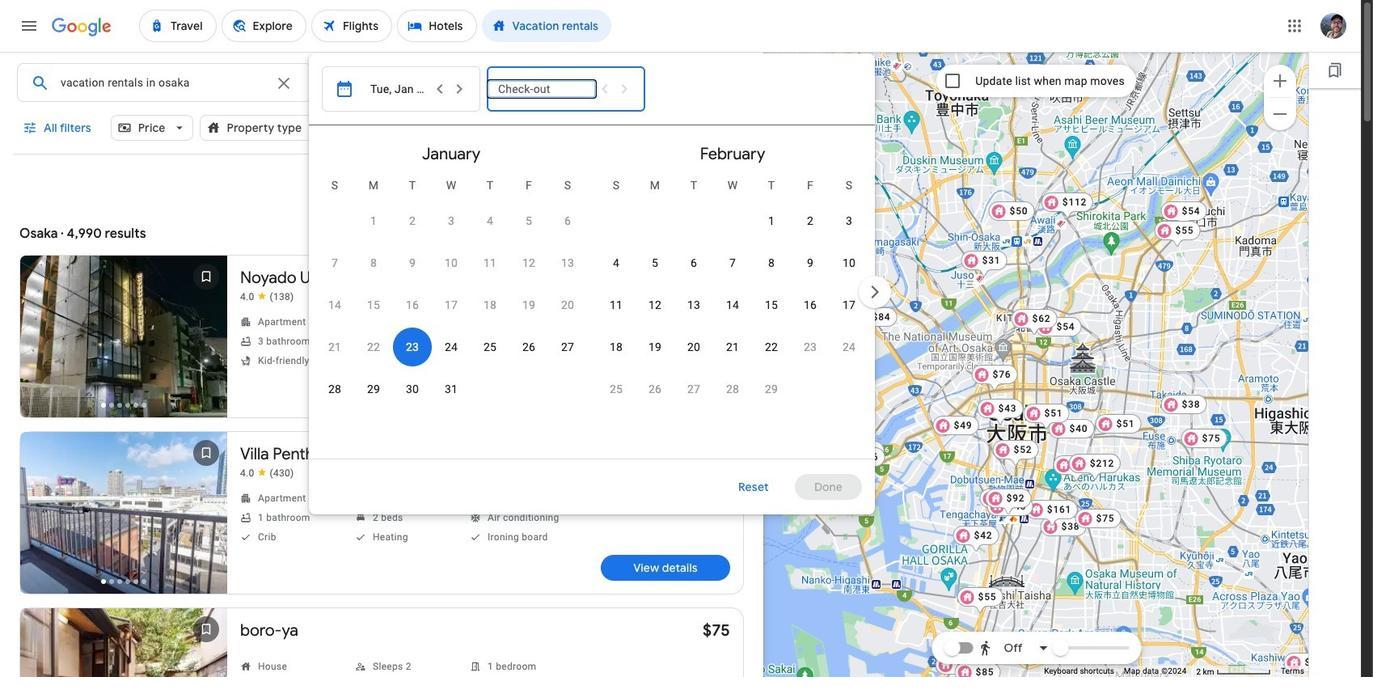 Task type: vqa. For each thing, say whether or not it's contained in the screenshot.
 More
no



Task type: describe. For each thing, give the bounding box(es) containing it.
mon, jan 8 element
[[370, 255, 377, 271]]

Check-out text field
[[520, 64, 618, 101]]

row up fri, feb 9 element
[[752, 193, 869, 242]]

row up wed, feb 21 element
[[597, 284, 869, 326]]

sat, feb 10 element
[[843, 255, 856, 271]]

tue, jan 9 element
[[409, 255, 416, 271]]

zoom out map image
[[1271, 104, 1290, 123]]

1 row group from the left
[[315, 132, 587, 452]]

thu, jan 25 element
[[484, 339, 497, 355]]

thu, jan 11 element
[[484, 255, 497, 271]]

thu, feb 1 element
[[768, 213, 775, 229]]

bed&bicycle image
[[1304, 659, 1310, 665]]

sat, feb 24 element
[[843, 339, 856, 355]]

sat, jan 20 element
[[561, 297, 574, 313]]

2 row group from the left
[[597, 132, 869, 452]]

tue, jan 2 element
[[409, 213, 416, 229]]

sat, feb 3 element
[[846, 213, 853, 229]]

row down the wed, jan 3 element
[[315, 242, 587, 284]]

tue, feb 20 element
[[688, 339, 701, 355]]

wed, jan 31 element
[[445, 381, 458, 397]]

sun, feb 4 element
[[613, 255, 620, 271]]

photos list for 4 out of 5 stars from 138 reviews image
[[20, 256, 227, 434]]

fri, feb 2 element
[[807, 213, 814, 229]]

wed, feb 21 element
[[726, 339, 739, 355]]

tue, feb 13 element
[[688, 297, 701, 313]]

sun, feb 11 element
[[610, 297, 623, 313]]

4 out of 5 stars from 138 reviews image
[[240, 290, 294, 303]]

sun, jan 21 element
[[328, 339, 341, 355]]

zoom in map image
[[1271, 71, 1290, 90]]

row down tue, jan 23, return date. element
[[315, 368, 471, 410]]

fri, feb 23 element
[[804, 339, 817, 355]]

4 out of 5 stars from 430 reviews image
[[240, 467, 294, 480]]

mon, jan 15 element
[[367, 297, 380, 313]]

row up 'wed, jan 10' element on the left top of page
[[354, 193, 587, 242]]

thu, jan 4 element
[[487, 213, 493, 229]]

tue, feb 27 element
[[688, 381, 701, 397]]

tue, feb 6 element
[[691, 255, 697, 271]]

mon, jan 22 element
[[367, 339, 380, 355]]

mon, feb 26 element
[[649, 381, 662, 397]]

thu, feb 29 element
[[765, 381, 778, 397]]

mon, feb 5 element
[[652, 255, 658, 271]]

main menu image
[[19, 16, 39, 36]]

thu, feb 8 element
[[768, 255, 775, 271]]



Task type: locate. For each thing, give the bounding box(es) containing it.
wed, jan 24 element
[[445, 339, 458, 355]]

mon, jan 29 element
[[367, 381, 380, 397]]

tue, jan 16 element
[[406, 297, 419, 313]]

wed, feb 14 element
[[726, 297, 739, 313]]

sat, jan 6 element
[[565, 213, 571, 229]]

wed, jan 10 element
[[445, 255, 458, 271]]

mon, feb 19 element
[[649, 339, 662, 355]]

row down tue, feb 20 element
[[597, 368, 791, 410]]

map region
[[764, 52, 1310, 677]]

row down 'wed, jan 10' element on the left top of page
[[315, 284, 587, 326]]

wed, jan 3 element
[[448, 213, 455, 229]]

grid
[[315, 132, 869, 468]]

grid inside filters form
[[315, 132, 869, 468]]

clear image
[[274, 74, 294, 93]]

row
[[354, 193, 587, 242], [752, 193, 869, 242], [315, 242, 587, 284], [597, 242, 869, 284], [315, 284, 587, 326], [597, 284, 869, 326], [315, 326, 587, 368], [597, 326, 869, 368], [315, 368, 471, 410], [597, 368, 791, 410]]

Check-in text field
[[362, 64, 458, 101]]

mon, jan 1 element
[[370, 213, 377, 229]]

sat, jan 13 element
[[561, 255, 574, 271]]

sat, jan 27 element
[[561, 339, 574, 355]]

wed, jan 17 element
[[445, 297, 458, 313]]

mon, feb 12 element
[[649, 297, 662, 313]]

3 photos list from the top
[[20, 608, 227, 677]]

row up wed, jan 31 "element"
[[315, 326, 587, 368]]

filters form
[[13, 52, 895, 561]]

1 photos list from the top
[[20, 256, 227, 434]]

photos list for "4 out of 5 stars from 430 reviews" image
[[20, 432, 227, 610]]

row group
[[315, 132, 587, 452], [597, 132, 869, 452]]

fri, feb 16 element
[[804, 297, 817, 313]]

fri, jan 26 element
[[522, 339, 536, 355]]

set check-in one day earlier. image
[[430, 79, 450, 99]]

fri, jan 5 element
[[526, 213, 532, 229]]

row up wed, feb 14 element
[[597, 242, 869, 284]]

wed, feb 28 element
[[726, 381, 739, 397]]

row down wed, feb 14 element
[[597, 326, 869, 368]]

sun, feb 18 element
[[610, 339, 623, 355]]

tue, jan 23, return date. element
[[406, 339, 419, 355]]

thu, feb 22 element
[[765, 339, 778, 355]]

thu, feb 15 element
[[765, 297, 778, 313]]

sun, jan 14 element
[[328, 297, 341, 313]]

tue, jan 30 element
[[406, 381, 419, 397]]

dialog inside filters form
[[309, 53, 895, 514]]

fri, jan 12 element
[[522, 255, 536, 271]]

sat, feb 17 element
[[843, 297, 856, 313]]

next image
[[856, 273, 895, 311]]

1 horizontal spatial row group
[[597, 132, 869, 452]]

sun, jan 7 element
[[332, 255, 338, 271]]

0 horizontal spatial row group
[[315, 132, 587, 452]]

2 photos list from the top
[[20, 432, 227, 610]]

sun, feb 25 element
[[610, 381, 623, 397]]

wed, feb 7 element
[[730, 255, 736, 271]]

photos list
[[20, 256, 227, 434], [20, 432, 227, 610], [20, 608, 227, 677]]

sun, jan 28 element
[[328, 381, 341, 397]]

set check-in one day later. image
[[450, 79, 469, 99]]

fri, jan 19 element
[[522, 297, 536, 313]]

dialog
[[309, 53, 895, 514]]

thu, jan 18 element
[[484, 297, 497, 313]]

fri, feb 9 element
[[807, 255, 814, 271]]



